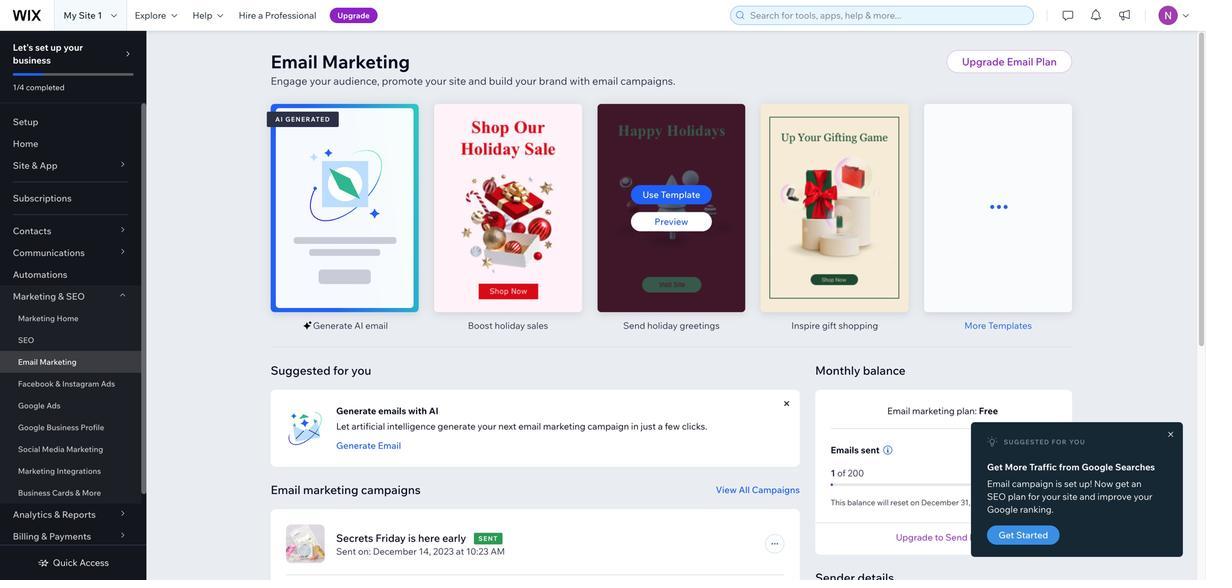 Task type: locate. For each thing, give the bounding box(es) containing it.
marketing for campaigns
[[303, 483, 358, 497]]

engage
[[271, 74, 307, 87]]

& right 'facebook'
[[55, 379, 60, 389]]

1 vertical spatial seo
[[18, 336, 34, 345]]

your right build in the left of the page
[[515, 74, 537, 87]]

get inside get started button
[[999, 530, 1014, 541]]

1 horizontal spatial marketing
[[543, 421, 586, 432]]

suggested up traffic
[[1004, 438, 1050, 446]]

2 vertical spatial email
[[518, 421, 541, 432]]

ai up you
[[354, 320, 363, 331]]

just
[[641, 421, 656, 432]]

and down up!
[[1080, 491, 1095, 503]]

1 horizontal spatial home
[[57, 314, 79, 323]]

1 vertical spatial site
[[13, 160, 30, 171]]

ads up google business profile
[[46, 401, 61, 411]]

generate up suggested for you
[[313, 320, 352, 331]]

0 horizontal spatial suggested
[[271, 364, 331, 378]]

&
[[32, 160, 38, 171], [58, 291, 64, 302], [55, 379, 60, 389], [75, 488, 80, 498], [54, 509, 60, 521], [41, 531, 47, 542]]

email left campaigns.
[[592, 74, 618, 87]]

0 horizontal spatial ads
[[46, 401, 61, 411]]

marketing up generate email button
[[543, 421, 586, 432]]

on:
[[358, 546, 371, 557]]

let's
[[13, 42, 33, 53]]

1 horizontal spatial ads
[[101, 379, 115, 389]]

google down plan
[[987, 504, 1018, 515]]

1 horizontal spatial is
[[1056, 478, 1062, 490]]

a left the few
[[658, 421, 663, 432]]

with right brand
[[570, 74, 590, 87]]

with inside generate emails with ai let artificial intelligence generate your next email marketing campaign in just a few clicks.
[[408, 406, 427, 417]]

seo down automations link
[[66, 291, 85, 302]]

2023
[[972, 498, 990, 508], [433, 546, 454, 557]]

1 right my
[[98, 10, 102, 21]]

1 horizontal spatial suggested
[[1004, 438, 1050, 446]]

marketing down marketing & seo
[[18, 314, 55, 323]]

email inside "email marketing engage your audience, promote your site and build your brand with email campaigns."
[[592, 74, 618, 87]]

email inside email campaign is set up! now get an seo plan for your site and improve your google ranking.
[[987, 478, 1010, 490]]

2 horizontal spatial marketing
[[912, 406, 955, 417]]

send inside button
[[946, 532, 968, 543]]

emails sent
[[831, 445, 880, 456]]

and inside "email marketing engage your audience, promote your site and build your brand with email campaigns."
[[468, 74, 487, 87]]

generate inside generate email button
[[336, 440, 376, 451]]

4:00
[[1001, 498, 1017, 508]]

analytics & reports
[[13, 509, 96, 521]]

1 vertical spatial campaign
[[1012, 478, 1054, 490]]

your right the "up"
[[64, 42, 83, 53]]

analytics & reports button
[[0, 504, 141, 526]]

1 horizontal spatial sent
[[478, 535, 498, 543]]

this
[[831, 498, 846, 508]]

upgrade right 'professional'
[[338, 11, 370, 20]]

business up the social media marketing
[[46, 423, 79, 433]]

0 horizontal spatial holiday
[[495, 320, 525, 331]]

generated
[[285, 115, 330, 123]]

december
[[921, 498, 959, 508], [373, 546, 417, 557]]

clicks.
[[682, 421, 707, 432]]

2 vertical spatial seo
[[987, 491, 1006, 503]]

0 vertical spatial business
[[46, 423, 79, 433]]

2023 down early at the left bottom of the page
[[433, 546, 454, 557]]

marketing left plan:
[[912, 406, 955, 417]]

use template button
[[631, 185, 712, 204]]

1 vertical spatial and
[[1080, 491, 1095, 503]]

pm.
[[1019, 498, 1033, 508]]

december down 'friday' at left
[[373, 546, 417, 557]]

0 vertical spatial december
[[921, 498, 959, 508]]

1 vertical spatial send
[[946, 532, 968, 543]]

1 vertical spatial december
[[373, 546, 417, 557]]

greetings
[[680, 320, 720, 331]]

your right engage
[[310, 74, 331, 87]]

0 vertical spatial is
[[1056, 478, 1062, 490]]

suggested for you
[[1004, 438, 1085, 446]]

2023 right 31,
[[972, 498, 990, 508]]

0 vertical spatial home
[[13, 138, 38, 149]]

and
[[468, 74, 487, 87], [1080, 491, 1095, 503]]

0 vertical spatial generate
[[313, 320, 352, 331]]

2 horizontal spatial email
[[592, 74, 618, 87]]

a right 'hire'
[[258, 10, 263, 21]]

your left the next
[[478, 421, 496, 432]]

view all campaigns
[[716, 485, 800, 496]]

0 vertical spatial 1
[[98, 10, 102, 21]]

0 vertical spatial set
[[35, 42, 48, 53]]

0 vertical spatial marketing
[[912, 406, 955, 417]]

site left app
[[13, 160, 30, 171]]

2 horizontal spatial seo
[[987, 491, 1006, 503]]

home up the seo link at the left of the page
[[57, 314, 79, 323]]

0 vertical spatial site
[[449, 74, 466, 87]]

site down from
[[1063, 491, 1078, 503]]

site left build in the left of the page
[[449, 74, 466, 87]]

instagram
[[62, 379, 99, 389]]

0 vertical spatial get
[[987, 462, 1003, 473]]

0 vertical spatial balance
[[863, 364, 906, 378]]

seo inside email campaign is set up! now get an seo plan for your site and improve your google ranking.
[[987, 491, 1006, 503]]

a inside generate emails with ai let artificial intelligence generate your next email marketing campaign in just a few clicks.
[[658, 421, 663, 432]]

in
[[631, 421, 639, 432]]

secrets
[[336, 532, 373, 545]]

marketing up audience,
[[322, 50, 410, 73]]

site
[[79, 10, 96, 21], [13, 160, 30, 171]]

your inside let's set up your business
[[64, 42, 83, 53]]

automations link
[[0, 264, 141, 286]]

home
[[13, 138, 38, 149], [57, 314, 79, 323]]

1 horizontal spatial and
[[1080, 491, 1095, 503]]

email for email marketing campaigns
[[271, 483, 300, 497]]

sent up am on the left bottom of the page
[[478, 535, 498, 543]]

2 vertical spatial generate
[[336, 440, 376, 451]]

0 horizontal spatial send
[[623, 320, 645, 331]]

your
[[64, 42, 83, 53], [310, 74, 331, 87], [425, 74, 447, 87], [515, 74, 537, 87], [478, 421, 496, 432], [1042, 491, 1061, 503], [1134, 491, 1153, 503]]

0 vertical spatial seo
[[66, 291, 85, 302]]

sent for sent on: december 14, 2023 at 10:23 am
[[336, 546, 356, 557]]

explore
[[135, 10, 166, 21]]

0 horizontal spatial a
[[258, 10, 263, 21]]

generate for generate email
[[336, 440, 376, 451]]

& left app
[[32, 160, 38, 171]]

automations
[[13, 269, 67, 280]]

& for reports
[[54, 509, 60, 521]]

0 horizontal spatial seo
[[18, 336, 34, 345]]

communications button
[[0, 242, 141, 264]]

to
[[935, 532, 944, 543]]

0 horizontal spatial upgrade
[[338, 11, 370, 20]]

ads
[[101, 379, 115, 389], [46, 401, 61, 411]]

email right the next
[[518, 421, 541, 432]]

at left 4:00
[[992, 498, 999, 508]]

0 vertical spatial 2023
[[972, 498, 990, 508]]

ai inside generate emails with ai let artificial intelligence generate your next email marketing campaign in just a few clicks.
[[429, 406, 438, 417]]

ranking.
[[1020, 504, 1054, 515]]

1 horizontal spatial set
[[1064, 478, 1077, 490]]

for
[[333, 364, 349, 378], [1028, 491, 1040, 503]]

ai left generated
[[275, 115, 283, 123]]

0 horizontal spatial marketing
[[303, 483, 358, 497]]

your right promote
[[425, 74, 447, 87]]

1 horizontal spatial site
[[1063, 491, 1078, 503]]

set left up!
[[1064, 478, 1077, 490]]

and left build in the left of the page
[[468, 74, 487, 87]]

is down from
[[1056, 478, 1062, 490]]

send holiday greetings
[[623, 320, 720, 331]]

build
[[489, 74, 513, 87]]

friday
[[376, 532, 406, 545]]

1 vertical spatial generate
[[336, 406, 376, 417]]

campaign left 'in'
[[588, 421, 629, 432]]

Search for tools, apps, help & more... field
[[746, 6, 1029, 24]]

0 horizontal spatial for
[[333, 364, 349, 378]]

holiday left sales
[[495, 320, 525, 331]]

0 vertical spatial with
[[570, 74, 590, 87]]

suggested left you
[[271, 364, 331, 378]]

0 vertical spatial sent
[[478, 535, 498, 543]]

upgrade
[[338, 11, 370, 20], [962, 55, 1005, 68], [896, 532, 933, 543]]

email
[[271, 50, 318, 73], [1007, 55, 1033, 68], [18, 357, 38, 367], [887, 406, 910, 417], [378, 440, 401, 451], [987, 478, 1010, 490], [271, 483, 300, 497]]

1 vertical spatial site
[[1063, 491, 1078, 503]]

0 horizontal spatial and
[[468, 74, 487, 87]]

email marketing link
[[0, 351, 141, 373]]

generate inside generate emails with ai let artificial intelligence generate your next email marketing campaign in just a few clicks.
[[336, 406, 376, 417]]

seo
[[66, 291, 85, 302], [18, 336, 34, 345], [987, 491, 1006, 503]]

marketing down automations
[[13, 291, 56, 302]]

email inside "email marketing engage your audience, promote your site and build your brand with email campaigns."
[[271, 50, 318, 73]]

monthly balance
[[815, 364, 906, 378]]

1 vertical spatial balance
[[847, 498, 875, 508]]

business
[[13, 55, 51, 66]]

1 vertical spatial set
[[1064, 478, 1077, 490]]

balance left will
[[847, 498, 875, 508]]

1 vertical spatial suggested
[[1004, 438, 1050, 446]]

get left "started"
[[999, 530, 1014, 541]]

help button
[[185, 0, 231, 31]]

december right on
[[921, 498, 959, 508]]

email up you
[[365, 320, 388, 331]]

my
[[64, 10, 77, 21]]

0 horizontal spatial set
[[35, 42, 48, 53]]

1 left of
[[831, 468, 835, 479]]

searches
[[1115, 462, 1155, 473]]

integrations
[[57, 467, 101, 476]]

for up ranking.
[[1028, 491, 1040, 503]]

social media marketing link
[[0, 439, 141, 460]]

0 horizontal spatial site
[[449, 74, 466, 87]]

campaign inside email campaign is set up! now get an seo plan for your site and improve your google ranking.
[[1012, 478, 1054, 490]]

0 vertical spatial and
[[468, 74, 487, 87]]

upgrade left plan
[[962, 55, 1005, 68]]

0 horizontal spatial sent
[[336, 546, 356, 557]]

media
[[42, 445, 65, 454]]

more left "templates"
[[964, 320, 986, 331]]

marketing up 'integrations'
[[66, 445, 103, 454]]

more up reports
[[82, 488, 101, 498]]

with up intelligence
[[408, 406, 427, 417]]

0 vertical spatial ai
[[275, 115, 283, 123]]

improve
[[1098, 491, 1132, 503]]

seo left plan
[[987, 491, 1006, 503]]

1 vertical spatial at
[[456, 546, 464, 557]]

1 vertical spatial marketing
[[543, 421, 586, 432]]

1 vertical spatial is
[[408, 532, 416, 545]]

suggested for suggested for you
[[1004, 438, 1050, 446]]

1 horizontal spatial december
[[921, 498, 959, 508]]

site right my
[[79, 10, 96, 21]]

email for email campaign is set up! now get an seo plan for your site and improve your google ranking.
[[987, 478, 1010, 490]]

gift
[[822, 320, 837, 331]]

ai up intelligence
[[429, 406, 438, 417]]

and inside email campaign is set up! now get an seo plan for your site and improve your google ranking.
[[1080, 491, 1095, 503]]

campaign down traffic
[[1012, 478, 1054, 490]]

for left you
[[333, 364, 349, 378]]

0 horizontal spatial site
[[13, 160, 30, 171]]

email inside sidebar element
[[18, 357, 38, 367]]

1 vertical spatial with
[[408, 406, 427, 417]]

0 horizontal spatial ai
[[275, 115, 283, 123]]

early
[[442, 532, 466, 545]]

set inside let's set up your business
[[35, 42, 48, 53]]

2 vertical spatial upgrade
[[896, 532, 933, 543]]

balance right monthly
[[863, 364, 906, 378]]

marketing inside 'link'
[[66, 445, 103, 454]]

1 holiday from the left
[[495, 320, 525, 331]]

upgrade left to
[[896, 532, 933, 543]]

1 vertical spatial for
[[1028, 491, 1040, 503]]

marketing & seo button
[[0, 286, 141, 308]]

google up social
[[18, 423, 45, 433]]

1
[[98, 10, 102, 21], [831, 468, 835, 479]]

campaign
[[588, 421, 629, 432], [1012, 478, 1054, 490]]

1 horizontal spatial holiday
[[647, 320, 678, 331]]

0 vertical spatial suggested
[[271, 364, 331, 378]]

sent down secrets
[[336, 546, 356, 557]]

emails
[[378, 406, 406, 417]]

google down 'facebook'
[[18, 401, 45, 411]]

at down early at the left bottom of the page
[[456, 546, 464, 557]]

& inside popup button
[[54, 509, 60, 521]]

2 holiday from the left
[[647, 320, 678, 331]]

1 vertical spatial ads
[[46, 401, 61, 411]]

1 horizontal spatial a
[[658, 421, 663, 432]]

contacts button
[[0, 220, 141, 242]]

view
[[716, 485, 737, 496]]

marketing inside "email marketing engage your audience, promote your site and build your brand with email campaigns."
[[322, 50, 410, 73]]

email for email marketing plan: free
[[887, 406, 910, 417]]

template
[[661, 189, 700, 200]]

site & app
[[13, 160, 58, 171]]

0 horizontal spatial is
[[408, 532, 416, 545]]

& right the billing
[[41, 531, 47, 542]]

& inside 'popup button'
[[58, 291, 64, 302]]

1 vertical spatial email
[[365, 320, 388, 331]]

quick
[[53, 557, 77, 569]]

1 vertical spatial upgrade
[[962, 55, 1005, 68]]

1 vertical spatial ai
[[354, 320, 363, 331]]

& for instagram
[[55, 379, 60, 389]]

now
[[1094, 478, 1113, 490]]

1 horizontal spatial send
[[946, 532, 968, 543]]

0 vertical spatial upgrade
[[338, 11, 370, 20]]

1 horizontal spatial with
[[570, 74, 590, 87]]

ads right instagram
[[101, 379, 115, 389]]

10:23
[[466, 546, 489, 557]]

this balance will reset on december 31, 2023 at 4:00 pm.
[[831, 498, 1033, 508]]

1 vertical spatial business
[[18, 488, 50, 498]]

business up analytics at the bottom
[[18, 488, 50, 498]]

your inside generate emails with ai let artificial intelligence generate your next email marketing campaign in just a few clicks.
[[478, 421, 496, 432]]

& down automations link
[[58, 291, 64, 302]]

access
[[80, 557, 109, 569]]

is up sent on: december 14, 2023 at 10:23 am
[[408, 532, 416, 545]]

holiday left greetings
[[647, 320, 678, 331]]

1 horizontal spatial campaign
[[1012, 478, 1054, 490]]

1 horizontal spatial for
[[1028, 491, 1040, 503]]

ads inside facebook & instagram ads link
[[101, 379, 115, 389]]

marketing home
[[18, 314, 79, 323]]

2 horizontal spatial ai
[[429, 406, 438, 417]]

is inside email campaign is set up! now get an seo plan for your site and improve your google ranking.
[[1056, 478, 1062, 490]]

marketing up secrets
[[303, 483, 358, 497]]

0 horizontal spatial with
[[408, 406, 427, 417]]

generate down artificial
[[336, 440, 376, 451]]

home down setup
[[13, 138, 38, 149]]

more
[[964, 320, 986, 331], [1005, 462, 1027, 473], [82, 488, 101, 498], [970, 532, 992, 543]]

get up 4:00
[[987, 462, 1003, 473]]

promote
[[382, 74, 423, 87]]

seo up email marketing at bottom
[[18, 336, 34, 345]]

marketing home link
[[0, 308, 141, 329]]

up
[[50, 42, 62, 53]]

shopping
[[839, 320, 878, 331]]

& down business cards & more
[[54, 509, 60, 521]]

marketing down social
[[18, 467, 55, 476]]

14,
[[419, 546, 431, 557]]

set left the "up"
[[35, 42, 48, 53]]

0 vertical spatial ads
[[101, 379, 115, 389]]

1 horizontal spatial seo
[[66, 291, 85, 302]]

profile
[[81, 423, 104, 433]]

2 vertical spatial marketing
[[303, 483, 358, 497]]

1 horizontal spatial email
[[518, 421, 541, 432]]

is for friday
[[408, 532, 416, 545]]

on
[[910, 498, 920, 508]]

0 vertical spatial email
[[592, 74, 618, 87]]

2 vertical spatial ai
[[429, 406, 438, 417]]

marketing for plan:
[[912, 406, 955, 417]]

generate up artificial
[[336, 406, 376, 417]]

0 vertical spatial site
[[79, 10, 96, 21]]

1 horizontal spatial at
[[992, 498, 999, 508]]

upgrade for upgrade
[[338, 11, 370, 20]]

setup
[[13, 116, 38, 127]]

more inside sidebar element
[[82, 488, 101, 498]]



Task type: describe. For each thing, give the bounding box(es) containing it.
google business profile
[[18, 423, 104, 433]]

marketing integrations link
[[0, 460, 141, 482]]

facebook & instagram ads link
[[0, 373, 141, 395]]

ads inside google ads link
[[46, 401, 61, 411]]

more left traffic
[[1005, 462, 1027, 473]]

upgrade for upgrade email plan
[[962, 55, 1005, 68]]

get for get started
[[999, 530, 1014, 541]]

subscriptions link
[[0, 188, 141, 209]]

billing & payments
[[13, 531, 91, 542]]

0 horizontal spatial 2023
[[433, 546, 454, 557]]

ai generated
[[275, 115, 330, 123]]

view all campaigns button
[[716, 485, 800, 496]]

generate ai email
[[313, 320, 388, 331]]

31,
[[961, 498, 971, 508]]

billing
[[13, 531, 39, 542]]

plan
[[1036, 55, 1057, 68]]

payments
[[49, 531, 91, 542]]

preview button
[[631, 212, 712, 231]]

business cards & more
[[18, 488, 101, 498]]

1 horizontal spatial site
[[79, 10, 96, 21]]

is for campaign
[[1056, 478, 1062, 490]]

generate email button
[[336, 440, 784, 452]]

0 horizontal spatial at
[[456, 546, 464, 557]]

home link
[[0, 133, 141, 155]]

generate emails with ai let artificial intelligence generate your next email marketing campaign in just a few clicks.
[[336, 406, 707, 432]]

billing & payments button
[[0, 526, 141, 548]]

1/4
[[13, 83, 24, 92]]

upgrade button
[[330, 8, 377, 23]]

social media marketing
[[18, 445, 103, 454]]

upgrade to send more
[[896, 532, 992, 543]]

marketing & seo
[[13, 291, 85, 302]]

get for get more traffic from google searches
[[987, 462, 1003, 473]]

site & app button
[[0, 155, 141, 177]]

google inside email campaign is set up! now get an seo plan for your site and improve your google ranking.
[[987, 504, 1018, 515]]

email campaign is set up! now get an seo plan for your site and improve your google ranking.
[[987, 478, 1153, 515]]

0 horizontal spatial 1
[[98, 10, 102, 21]]

secrets friday is here early
[[336, 532, 466, 545]]

campaigns
[[752, 485, 800, 496]]

for inside email campaign is set up! now get an seo plan for your site and improve your google ranking.
[[1028, 491, 1040, 503]]

templates
[[988, 320, 1032, 331]]

monthly
[[815, 364, 860, 378]]

set inside email campaign is set up! now get an seo plan for your site and improve your google ranking.
[[1064, 478, 1077, 490]]

your down 'an' in the bottom of the page
[[1134, 491, 1153, 503]]

all
[[739, 485, 750, 496]]

0 vertical spatial for
[[333, 364, 349, 378]]

you
[[351, 364, 371, 378]]

google up now
[[1082, 462, 1113, 473]]

started
[[1016, 530, 1048, 541]]

seo inside 'popup button'
[[66, 291, 85, 302]]

1 horizontal spatial ai
[[354, 320, 363, 331]]

sidebar element
[[0, 31, 146, 581]]

get
[[1115, 478, 1129, 490]]

more down 31,
[[970, 532, 992, 543]]

few
[[665, 421, 680, 432]]

boost holiday sales
[[468, 320, 548, 331]]

0 horizontal spatial december
[[373, 546, 417, 557]]

generate email
[[336, 440, 401, 451]]

200
[[848, 468, 864, 479]]

1 horizontal spatial 2023
[[972, 498, 990, 508]]

email for email marketing engage your audience, promote your site and build your brand with email campaigns.
[[271, 50, 318, 73]]

here
[[418, 532, 440, 545]]

audience,
[[333, 74, 379, 87]]

inspire gift shopping
[[791, 320, 878, 331]]

facebook
[[18, 379, 54, 389]]

google ads
[[18, 401, 61, 411]]

google ads link
[[0, 395, 141, 417]]

1/4 completed
[[13, 83, 65, 92]]

more templates button
[[964, 320, 1032, 332]]

& for payments
[[41, 531, 47, 542]]

up!
[[1079, 478, 1092, 490]]

0 horizontal spatial home
[[13, 138, 38, 149]]

hire a professional
[[239, 10, 316, 21]]

campaigns.
[[620, 74, 675, 87]]

with inside "email marketing engage your audience, promote your site and build your brand with email campaigns."
[[570, 74, 590, 87]]

quick access
[[53, 557, 109, 569]]

0 vertical spatial a
[[258, 10, 263, 21]]

generate for generate emails with ai let artificial intelligence generate your next email marketing campaign in just a few clicks.
[[336, 406, 376, 417]]

quick access button
[[37, 557, 109, 569]]

marketing inside generate emails with ai let artificial intelligence generate your next email marketing campaign in just a few clicks.
[[543, 421, 586, 432]]

reports
[[62, 509, 96, 521]]

site inside dropdown button
[[13, 160, 30, 171]]

1 horizontal spatial 1
[[831, 468, 835, 479]]

balance for monthly
[[863, 364, 906, 378]]

email marketing campaigns
[[271, 483, 421, 497]]

subscriptions
[[13, 193, 72, 204]]

completed
[[26, 83, 65, 92]]

0 vertical spatial send
[[623, 320, 645, 331]]

balance for this
[[847, 498, 875, 508]]

email for email marketing
[[18, 357, 38, 367]]

let
[[336, 421, 350, 432]]

preview
[[655, 216, 688, 227]]

reset
[[890, 498, 909, 508]]

holiday for send
[[647, 320, 678, 331]]

site inside "email marketing engage your audience, promote your site and build your brand with email campaigns."
[[449, 74, 466, 87]]

holiday for boost
[[495, 320, 525, 331]]

artificial
[[352, 421, 385, 432]]

facebook & instagram ads
[[18, 379, 115, 389]]

plan
[[1008, 491, 1026, 503]]

marketing up facebook & instagram ads
[[40, 357, 77, 367]]

suggested for suggested for you
[[271, 364, 331, 378]]

hire
[[239, 10, 256, 21]]

site inside email campaign is set up! now get an seo plan for your site and improve your google ranking.
[[1063, 491, 1078, 503]]

of
[[837, 468, 846, 479]]

your up ranking.
[[1042, 491, 1061, 503]]

am
[[491, 546, 505, 557]]

upgrade for upgrade to send more
[[896, 532, 933, 543]]

0 horizontal spatial email
[[365, 320, 388, 331]]

brand
[[539, 74, 567, 87]]

help
[[193, 10, 212, 21]]

generate for generate ai email
[[313, 320, 352, 331]]

upgrade email plan button
[[947, 50, 1072, 73]]

free
[[979, 406, 998, 417]]

hire a professional link
[[231, 0, 324, 31]]

marketing inside 'popup button'
[[13, 291, 56, 302]]

app
[[40, 160, 58, 171]]

marketing integrations
[[18, 467, 101, 476]]

from
[[1059, 462, 1080, 473]]

& for app
[[32, 160, 38, 171]]

seo link
[[0, 329, 141, 351]]

setup link
[[0, 111, 141, 133]]

1 of 200
[[831, 468, 864, 479]]

use template
[[643, 189, 700, 200]]

email inside generate emails with ai let artificial intelligence generate your next email marketing campaign in just a few clicks.
[[518, 421, 541, 432]]

more templates
[[964, 320, 1032, 331]]

inspire
[[791, 320, 820, 331]]

upgrade to send more button
[[896, 532, 992, 544]]

& for seo
[[58, 291, 64, 302]]

& right cards
[[75, 488, 80, 498]]

campaign inside generate emails with ai let artificial intelligence generate your next email marketing campaign in just a few clicks.
[[588, 421, 629, 432]]

intelligence
[[387, 421, 436, 432]]

sent for sent
[[478, 535, 498, 543]]

sent
[[861, 445, 880, 456]]



Task type: vqa. For each thing, say whether or not it's contained in the screenshot.
CONNECT
no



